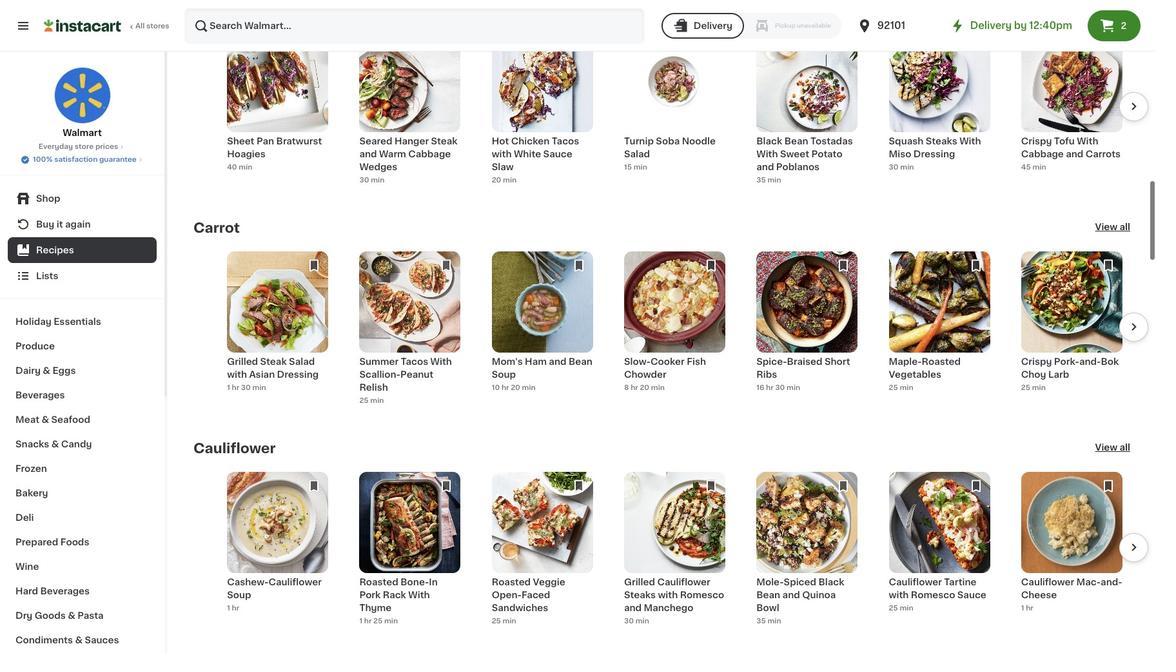 Task type: locate. For each thing, give the bounding box(es) containing it.
view all link for carrot
[[1096, 219, 1131, 234]]

and- inside crispy pork-and-bok choy larb
[[1080, 355, 1101, 364]]

2 1 hr from the left
[[1022, 603, 1034, 610]]

instacart logo image
[[44, 18, 121, 34]]

1 horizontal spatial 20
[[511, 382, 520, 389]]

25 down thyme
[[373, 616, 383, 623]]

1 horizontal spatial sauce
[[958, 589, 987, 598]]

25 down vegetables at the right
[[889, 382, 898, 389]]

0 horizontal spatial salad
[[289, 355, 315, 364]]

min down asian on the bottom left of the page
[[253, 382, 266, 389]]

min for crispy pork-and-bok choy larb
[[1032, 382, 1046, 389]]

35 min for bowl
[[757, 616, 781, 623]]

with for asian
[[227, 368, 247, 377]]

1 35 from the top
[[757, 175, 766, 182]]

35 min down "bowl"
[[757, 616, 781, 623]]

delivery for delivery
[[694, 21, 733, 30]]

snacks & candy
[[15, 440, 92, 449]]

store
[[75, 143, 94, 150]]

romesco up manchego
[[680, 589, 724, 598]]

1 horizontal spatial black
[[819, 576, 845, 585]]

1 horizontal spatial roasted
[[492, 576, 531, 585]]

0 vertical spatial dressing
[[914, 148, 955, 157]]

hr down cheese
[[1026, 603, 1034, 610]]

grilled up manchego
[[624, 576, 655, 585]]

0 horizontal spatial tacos
[[401, 355, 428, 364]]

100% satisfaction guarantee button
[[20, 152, 144, 165]]

holiday essentials link
[[8, 310, 157, 334]]

tacos inside hot chicken tacos with white sauce slaw
[[552, 135, 579, 144]]

1 vertical spatial view
[[1096, 441, 1118, 450]]

delivery inside delivery button
[[694, 21, 733, 30]]

25 min down choy
[[1022, 382, 1046, 389]]

mom's
[[492, 355, 523, 364]]

chowder
[[624, 368, 667, 377]]

0 horizontal spatial 30 min
[[360, 175, 385, 182]]

asian
[[249, 368, 275, 377]]

min down manchego
[[636, 616, 649, 623]]

25 down cauliflower tartine with romesco sauce
[[889, 603, 898, 610]]

hr down thyme
[[364, 616, 372, 623]]

0 horizontal spatial delivery
[[694, 21, 733, 30]]

1 romesco from the left
[[680, 589, 724, 598]]

1 all from the top
[[1120, 221, 1131, 230]]

view for carrot
[[1096, 221, 1118, 230]]

35
[[757, 175, 766, 182], [757, 616, 766, 623]]

1 vertical spatial grilled
[[624, 576, 655, 585]]

0 vertical spatial black
[[757, 135, 783, 144]]

seared
[[360, 135, 392, 144]]

15
[[624, 162, 632, 169]]

20 right 10
[[511, 382, 520, 389]]

hot
[[492, 135, 509, 144]]

steak up asian on the bottom left of the page
[[260, 355, 287, 364]]

min down vegetables at the right
[[900, 382, 914, 389]]

2 vertical spatial 30 min
[[624, 616, 649, 623]]

15 min
[[624, 162, 647, 169]]

with inside roasted bone-in pork rack with thyme
[[408, 589, 430, 598]]

soba
[[656, 135, 680, 144]]

1 down thyme
[[360, 616, 363, 623]]

roasted up pork
[[360, 576, 398, 585]]

with up carrots
[[1077, 135, 1099, 144]]

with inside grilled cauliflower steaks with romesco and manchego
[[658, 589, 678, 598]]

crispy inside crispy tofu with cabbage and carrots
[[1022, 135, 1052, 144]]

prices
[[95, 143, 118, 150]]

2 view from the top
[[1096, 441, 1118, 450]]

30 down the miso at the right
[[889, 162, 899, 169]]

all for carrot
[[1120, 221, 1131, 230]]

grilled inside the grilled steak salad with asian dressing
[[227, 355, 258, 364]]

0 vertical spatial 30 min
[[889, 162, 914, 169]]

recipe card group containing cauliflower tartine with romesco sauce
[[889, 470, 990, 629]]

1 item carousel region from the top
[[193, 29, 1149, 188]]

cauliflower inside cauliflower tartine with romesco sauce
[[889, 576, 942, 585]]

0 vertical spatial crispy
[[1022, 135, 1052, 144]]

1 horizontal spatial cabbage
[[1022, 148, 1064, 157]]

steak inside the grilled steak salad with asian dressing
[[260, 355, 287, 364]]

None search field
[[184, 8, 645, 44]]

and down "seared"
[[360, 148, 377, 157]]

1 horizontal spatial tacos
[[552, 135, 579, 144]]

min for grilled cauliflower steaks with romesco and manchego
[[636, 616, 649, 623]]

1 vertical spatial soup
[[227, 589, 251, 598]]

25 down choy
[[1022, 382, 1031, 389]]

item carousel region containing cashew-cauliflower soup
[[193, 470, 1149, 629]]

1 vertical spatial 30 min
[[360, 175, 385, 182]]

sweet
[[780, 148, 809, 157]]

30 min for grilled cauliflower steaks with romesco and manchego
[[624, 616, 649, 623]]

roasted up open-
[[492, 576, 531, 585]]

by
[[1014, 21, 1027, 30]]

1 view from the top
[[1096, 221, 1118, 230]]

min for black bean tostadas with sweet potato and poblanos
[[768, 175, 781, 182]]

everyday store prices link
[[39, 142, 126, 152]]

& left candy
[[51, 440, 59, 449]]

dressing down squash
[[914, 148, 955, 157]]

cabbage inside crispy tofu with cabbage and carrots
[[1022, 148, 1064, 157]]

wedges
[[360, 161, 398, 170]]

black up quinoa
[[819, 576, 845, 585]]

1 vertical spatial steak
[[260, 355, 287, 364]]

with left sweet
[[757, 148, 778, 157]]

25
[[889, 382, 898, 389], [1022, 382, 1031, 389], [360, 395, 369, 402], [889, 603, 898, 610], [373, 616, 383, 623], [492, 616, 501, 623]]

and left manchego
[[624, 602, 642, 611]]

30 min down wedges
[[360, 175, 385, 182]]

30 for seared hanger steak and warm cabbage wedges
[[360, 175, 369, 182]]

cauliflower inside grilled cauliflower steaks with romesco and manchego
[[657, 576, 711, 585]]

1 1 hr from the left
[[227, 603, 239, 610]]

1 vertical spatial bean
[[569, 355, 593, 364]]

35 down black bean tostadas with sweet potato and poblanos
[[757, 175, 766, 182]]

1 vertical spatial view all link
[[1096, 439, 1131, 455]]

30 min down manchego
[[624, 616, 649, 623]]

25 min for summer tacos with scallion-peanut relish
[[360, 395, 384, 402]]

2 crispy from the top
[[1022, 355, 1052, 364]]

cauliflower inside cauliflower mac-and- cheese
[[1022, 576, 1075, 585]]

40
[[227, 162, 237, 169]]

hr for cashew-cauliflower soup
[[232, 603, 239, 610]]

min down choy
[[1032, 382, 1046, 389]]

summer tacos with scallion-peanut relish
[[360, 355, 452, 390]]

roasted inside roasted bone-in pork rack with thyme
[[360, 576, 398, 585]]

soup
[[492, 368, 516, 377], [227, 589, 251, 598]]

and- inside cauliflower mac-and- cheese
[[1101, 576, 1123, 585]]

with inside squash steaks with miso dressing
[[960, 135, 981, 144]]

1 vertical spatial tacos
[[401, 355, 428, 364]]

0 vertical spatial steaks
[[926, 135, 958, 144]]

item carousel region
[[193, 29, 1149, 188], [193, 250, 1149, 408], [193, 470, 1149, 629]]

25 min down vegetables at the right
[[889, 382, 914, 389]]

manchego
[[644, 602, 694, 611]]

turnip
[[624, 135, 654, 144]]

hr for cauliflower mac-and- cheese
[[1026, 603, 1034, 610]]

romesco down tartine
[[911, 589, 955, 598]]

view all for carrot
[[1096, 221, 1131, 230]]

black
[[757, 135, 783, 144], [819, 576, 845, 585]]

1 horizontal spatial delivery
[[970, 21, 1012, 30]]

& for dairy
[[43, 366, 50, 375]]

1 horizontal spatial 30 min
[[624, 616, 649, 623]]

view all link
[[1096, 219, 1131, 234], [1096, 439, 1131, 455]]

1 vertical spatial black
[[819, 576, 845, 585]]

1 vertical spatial steaks
[[624, 589, 656, 598]]

crispy inside crispy pork-and-bok choy larb
[[1022, 355, 1052, 364]]

with inside the grilled steak salad with asian dressing
[[227, 368, 247, 377]]

carrot
[[193, 219, 240, 233]]

25 min down cauliflower tartine with romesco sauce
[[889, 603, 914, 610]]

0 horizontal spatial sauce
[[543, 148, 572, 157]]

1 horizontal spatial dressing
[[914, 148, 955, 157]]

dressing inside squash steaks with miso dressing
[[914, 148, 955, 157]]

0 vertical spatial sauce
[[543, 148, 572, 157]]

soup down cashew-
[[227, 589, 251, 598]]

0 vertical spatial item carousel region
[[193, 29, 1149, 188]]

sauce right white
[[543, 148, 572, 157]]

delivery inside delivery by 12:40pm link
[[970, 21, 1012, 30]]

35 min
[[757, 175, 781, 182], [757, 616, 781, 623]]

all stores
[[135, 23, 169, 30]]

and inside black bean tostadas with sweet potato and poblanos
[[757, 161, 774, 170]]

min right 15
[[634, 162, 647, 169]]

with
[[492, 148, 512, 157], [227, 368, 247, 377], [658, 589, 678, 598], [889, 589, 909, 598]]

1 vertical spatial view all
[[1096, 441, 1131, 450]]

min for sheet pan bratwurst hoagies
[[239, 162, 252, 169]]

1 horizontal spatial bean
[[757, 589, 781, 598]]

1 view all link from the top
[[1096, 219, 1131, 234]]

1 horizontal spatial steak
[[431, 135, 458, 144]]

& for meat
[[42, 415, 49, 424]]

1 vertical spatial crispy
[[1022, 355, 1052, 364]]

cabbage up 45 min
[[1022, 148, 1064, 157]]

0 vertical spatial 35
[[757, 175, 766, 182]]

2 cabbage from the left
[[1022, 148, 1064, 157]]

cabbage down the hanger
[[408, 148, 451, 157]]

&
[[43, 366, 50, 375], [42, 415, 49, 424], [51, 440, 59, 449], [68, 611, 75, 620], [75, 636, 83, 645]]

recipes link
[[8, 237, 157, 263]]

1 horizontal spatial salad
[[624, 148, 650, 157]]

10 hr 20 min
[[492, 382, 536, 389]]

with inside crispy tofu with cabbage and carrots
[[1077, 135, 1099, 144]]

recipe card group containing hot chicken tacos with white sauce slaw
[[492, 29, 593, 188]]

0 horizontal spatial romesco
[[680, 589, 724, 598]]

dressing
[[914, 148, 955, 157], [277, 368, 319, 377]]

min
[[239, 162, 252, 169], [634, 162, 647, 169], [901, 162, 914, 169], [1033, 162, 1047, 169], [371, 175, 385, 182], [503, 175, 517, 182], [768, 175, 781, 182], [253, 382, 266, 389], [522, 382, 536, 389], [651, 382, 665, 389], [787, 382, 801, 389], [900, 382, 914, 389], [1032, 382, 1046, 389], [370, 395, 384, 402], [900, 603, 914, 610], [384, 616, 398, 623], [503, 616, 516, 623], [636, 616, 649, 623], [768, 616, 781, 623]]

min down wedges
[[371, 175, 385, 182]]

min down sandwiches
[[503, 616, 516, 623]]

30 down wedges
[[360, 175, 369, 182]]

recipe card group containing sheet pan bratwurst hoagies
[[227, 29, 328, 188]]

beverages down dairy & eggs
[[15, 391, 65, 400]]

min for squash steaks with miso dressing
[[901, 162, 914, 169]]

bean for mom's ham and bean soup
[[569, 355, 593, 364]]

roasted veggie open-faced sandwiches
[[492, 576, 565, 611]]

2 horizontal spatial bean
[[785, 135, 809, 144]]

salad inside turnip soba noodle salad
[[624, 148, 650, 157]]

2 horizontal spatial roasted
[[922, 355, 961, 364]]

min for turnip soba noodle salad
[[634, 162, 647, 169]]

0 vertical spatial grilled
[[227, 355, 258, 364]]

dressing right asian on the bottom left of the page
[[277, 368, 319, 377]]

20 for slow-cooker fish chowder
[[640, 382, 650, 389]]

and down spiced
[[783, 589, 800, 598]]

1 down cheese
[[1022, 603, 1025, 610]]

2 all from the top
[[1120, 441, 1131, 450]]

min down the miso at the right
[[901, 162, 914, 169]]

mole-spiced black bean and quinoa bowl
[[757, 576, 845, 611]]

with up peanut
[[431, 355, 452, 364]]

black up sweet
[[757, 135, 783, 144]]

veggie
[[533, 576, 565, 585]]

and inside grilled cauliflower steaks with romesco and manchego
[[624, 602, 642, 611]]

2 romesco from the left
[[911, 589, 955, 598]]

crispy up choy
[[1022, 355, 1052, 364]]

recipe card group containing grilled steak salad with asian dressing
[[227, 250, 328, 408]]

grilled
[[227, 355, 258, 364], [624, 576, 655, 585]]

black inside mole-spiced black bean and quinoa bowl
[[819, 576, 845, 585]]

& left sauces
[[75, 636, 83, 645]]

item carousel region containing grilled steak salad with asian dressing
[[193, 250, 1149, 408]]

crispy for crispy pork-and-bok choy larb
[[1022, 355, 1052, 364]]

with inside the summer tacos with scallion-peanut relish
[[431, 355, 452, 364]]

30 down asian on the bottom left of the page
[[241, 382, 251, 389]]

with
[[960, 135, 981, 144], [1077, 135, 1099, 144], [757, 148, 778, 157], [431, 355, 452, 364], [408, 589, 430, 598]]

0 vertical spatial tacos
[[552, 135, 579, 144]]

roasted inside roasted veggie open-faced sandwiches
[[492, 576, 531, 585]]

hr right 16
[[766, 382, 774, 389]]

1 horizontal spatial romesco
[[911, 589, 955, 598]]

min down relish
[[370, 395, 384, 402]]

1 vertical spatial salad
[[289, 355, 315, 364]]

min down slaw
[[503, 175, 517, 182]]

min down thyme
[[384, 616, 398, 623]]

ribs
[[757, 368, 777, 377]]

recipe card group containing roasted veggie open-faced sandwiches
[[492, 470, 593, 629]]

potato
[[812, 148, 843, 157]]

item carousel region containing sheet pan bratwurst hoagies
[[193, 29, 1149, 188]]

dry
[[15, 611, 32, 620]]

sheet
[[227, 135, 254, 144]]

roasted for roasted veggie open-faced sandwiches
[[492, 576, 531, 585]]

min for cauliflower tartine with romesco sauce
[[900, 603, 914, 610]]

0 vertical spatial 35 min
[[757, 175, 781, 182]]

sauce down tartine
[[958, 589, 987, 598]]

pork-
[[1054, 355, 1080, 364]]

eggs
[[52, 366, 76, 375]]

min down cauliflower tartine with romesco sauce
[[900, 603, 914, 610]]

min down chowder
[[651, 382, 665, 389]]

and inside seared hanger steak and warm cabbage wedges
[[360, 148, 377, 157]]

0 vertical spatial soup
[[492, 368, 516, 377]]

grilled up asian on the bottom left of the page
[[227, 355, 258, 364]]

dairy & eggs
[[15, 366, 76, 375]]

cabbage inside seared hanger steak and warm cabbage wedges
[[408, 148, 451, 157]]

& right meat
[[42, 415, 49, 424]]

1 horizontal spatial grilled
[[624, 576, 655, 585]]

bean
[[785, 135, 809, 144], [569, 355, 593, 364], [757, 589, 781, 598]]

25 for crispy pork-and-bok choy larb
[[1022, 382, 1031, 389]]

prepared foods link
[[8, 530, 157, 555]]

buy it again
[[36, 220, 91, 229]]

1 view all from the top
[[1096, 221, 1131, 230]]

view all link for cauliflower
[[1096, 439, 1131, 455]]

1 vertical spatial item carousel region
[[193, 250, 1149, 408]]

1 down the grilled steak salad with asian dressing
[[227, 382, 230, 389]]

1 crispy from the top
[[1022, 135, 1052, 144]]

tacos up peanut
[[401, 355, 428, 364]]

and right ham
[[549, 355, 567, 364]]

sandwiches
[[492, 602, 548, 611]]

hr down cashew-
[[232, 603, 239, 610]]

1 hr for cashew-cauliflower soup
[[227, 603, 239, 610]]

1 down cashew-
[[227, 603, 230, 610]]

min for crispy tofu with cabbage and carrots
[[1033, 162, 1047, 169]]

0 vertical spatial view
[[1096, 221, 1118, 230]]

recipe card group containing crispy pork-and-bok choy larb
[[1022, 250, 1123, 408]]

recipe card group containing cashew-cauliflower soup
[[227, 470, 328, 629]]

0 horizontal spatial roasted
[[360, 576, 398, 585]]

item carousel region for carrot
[[193, 250, 1149, 408]]

0 horizontal spatial bean
[[569, 355, 593, 364]]

hr
[[232, 382, 239, 389], [502, 382, 509, 389], [631, 382, 638, 389], [766, 382, 774, 389], [232, 603, 239, 610], [1026, 603, 1034, 610], [364, 616, 372, 623]]

min right the 45
[[1033, 162, 1047, 169]]

grilled for grilled steak salad with asian dressing
[[227, 355, 258, 364]]

recipe card group
[[227, 29, 328, 188], [360, 29, 461, 188], [492, 29, 593, 188], [624, 29, 726, 188], [757, 29, 858, 188], [889, 29, 990, 188], [1022, 29, 1123, 188], [227, 250, 328, 408], [360, 250, 461, 408], [492, 250, 593, 408], [624, 250, 726, 408], [757, 250, 858, 408], [889, 250, 990, 408], [1022, 250, 1123, 408], [227, 470, 328, 629], [360, 470, 461, 629], [492, 470, 593, 629], [624, 470, 726, 629], [757, 470, 858, 629], [889, 470, 990, 629], [1022, 470, 1123, 629]]

peanut
[[401, 368, 434, 377]]

and down tofu
[[1066, 148, 1084, 157]]

min down spice-braised short ribs
[[787, 382, 801, 389]]

1 horizontal spatial 1 hr
[[1022, 603, 1034, 610]]

and
[[360, 148, 377, 157], [1066, 148, 1084, 157], [757, 161, 774, 170], [549, 355, 567, 364], [783, 589, 800, 598], [624, 602, 642, 611]]

bean inside mom's ham and bean soup
[[569, 355, 593, 364]]

1 hr down cashew-
[[227, 603, 239, 610]]

min down "bowl"
[[768, 616, 781, 623]]

0 vertical spatial salad
[[624, 148, 650, 157]]

35 min down poblanos
[[757, 175, 781, 182]]

tartine
[[944, 576, 977, 585]]

1 vertical spatial 35
[[757, 616, 766, 623]]

grilled cauliflower steaks with romesco and manchego
[[624, 576, 724, 611]]

30 min down the miso at the right
[[889, 162, 914, 169]]

30 down grilled cauliflower steaks with romesco and manchego
[[624, 616, 634, 623]]

25 down sandwiches
[[492, 616, 501, 623]]

0 vertical spatial view all link
[[1096, 219, 1131, 234]]

hr right 10
[[502, 382, 509, 389]]

2 vertical spatial bean
[[757, 589, 781, 598]]

bean for mole-spiced black bean and quinoa bowl
[[757, 589, 781, 598]]

pasta
[[78, 611, 104, 620]]

0 horizontal spatial cabbage
[[408, 148, 451, 157]]

summer
[[360, 355, 399, 364]]

1 for roasted bone-in pork rack with thyme
[[360, 616, 363, 623]]

0 horizontal spatial steak
[[260, 355, 287, 364]]

1 for cashew-cauliflower soup
[[227, 603, 230, 610]]

0 horizontal spatial black
[[757, 135, 783, 144]]

soup down mom's
[[492, 368, 516, 377]]

wine
[[15, 562, 39, 571]]

romesco
[[680, 589, 724, 598], [911, 589, 955, 598]]

20 for mom's ham and bean soup
[[511, 382, 520, 389]]

1 vertical spatial sauce
[[958, 589, 987, 598]]

and left poblanos
[[757, 161, 774, 170]]

1 vertical spatial 35 min
[[757, 616, 781, 623]]

recipe card group containing squash steaks with miso dressing
[[889, 29, 990, 188]]

2 view all link from the top
[[1096, 439, 1131, 455]]

25 min down relish
[[360, 395, 384, 402]]

min for summer tacos with scallion-peanut relish
[[370, 395, 384, 402]]

min for seared hanger steak and warm cabbage wedges
[[371, 175, 385, 182]]

1 35 min from the top
[[757, 175, 781, 182]]

all stores link
[[44, 8, 170, 44]]

2 view all from the top
[[1096, 441, 1131, 450]]

dressing inside the grilled steak salad with asian dressing
[[277, 368, 319, 377]]

25 for maple-roasted vegetables
[[889, 382, 898, 389]]

8 hr 20 min
[[624, 382, 665, 389]]

crispy up 45 min
[[1022, 135, 1052, 144]]

min down poblanos
[[768, 175, 781, 182]]

meat & seafood link
[[8, 408, 157, 432]]

fish
[[687, 355, 706, 364]]

warm
[[379, 148, 406, 157]]

2 horizontal spatial 30 min
[[889, 162, 914, 169]]

35 min for and
[[757, 175, 781, 182]]

bean inside black bean tostadas with sweet potato and poblanos
[[785, 135, 809, 144]]

delivery for delivery by 12:40pm
[[970, 21, 1012, 30]]

0 vertical spatial all
[[1120, 221, 1131, 230]]

0 vertical spatial view all
[[1096, 221, 1131, 230]]

0 horizontal spatial steaks
[[624, 589, 656, 598]]

foods
[[60, 538, 89, 547]]

1 horizontal spatial steaks
[[926, 135, 958, 144]]

2 horizontal spatial 20
[[640, 382, 650, 389]]

2 35 from the top
[[757, 616, 766, 623]]

spice-braised short ribs
[[757, 355, 851, 377]]

squash
[[889, 135, 924, 144]]

30 down ribs on the bottom right of the page
[[776, 382, 785, 389]]

2 item carousel region from the top
[[193, 250, 1149, 408]]

cheese
[[1022, 589, 1057, 598]]

view all
[[1096, 221, 1131, 230], [1096, 441, 1131, 450]]

bean up "bowl"
[[757, 589, 781, 598]]

35 down "bowl"
[[757, 616, 766, 623]]

0 vertical spatial and-
[[1080, 355, 1101, 364]]

with down bone-
[[408, 589, 430, 598]]

black bean tostadas with sweet potato and poblanos
[[757, 135, 853, 170]]

condiments & sauces
[[15, 636, 119, 645]]

30 for grilled cauliflower steaks with romesco and manchego
[[624, 616, 634, 623]]

1 cabbage from the left
[[408, 148, 451, 157]]

steaks right squash
[[926, 135, 958, 144]]

steaks up manchego
[[624, 589, 656, 598]]

roasted up vegetables at the right
[[922, 355, 961, 364]]

beverages
[[15, 391, 65, 400], [40, 587, 90, 596]]

1 hr down cheese
[[1022, 603, 1034, 610]]

2 35 min from the top
[[757, 616, 781, 623]]

0 vertical spatial steak
[[431, 135, 458, 144]]

white
[[514, 148, 541, 157]]

hr down the grilled steak salad with asian dressing
[[232, 382, 239, 389]]

0 horizontal spatial 1 hr
[[227, 603, 239, 610]]

0 vertical spatial bean
[[785, 135, 809, 144]]

with right squash
[[960, 135, 981, 144]]

2 vertical spatial item carousel region
[[193, 470, 1149, 629]]

with inside hot chicken tacos with white sauce slaw
[[492, 148, 512, 157]]

beverages up dry goods & pasta
[[40, 587, 90, 596]]

bean inside mole-spiced black bean and quinoa bowl
[[757, 589, 781, 598]]

& left eggs
[[43, 366, 50, 375]]

with for white
[[492, 148, 512, 157]]

0 horizontal spatial soup
[[227, 589, 251, 598]]

steak right the hanger
[[431, 135, 458, 144]]

hr right 8
[[631, 382, 638, 389]]

25 min down sandwiches
[[492, 616, 516, 623]]

1 horizontal spatial soup
[[492, 368, 516, 377]]

with for squash steaks with miso dressing
[[960, 135, 981, 144]]

1 vertical spatial and-
[[1101, 576, 1123, 585]]

0 horizontal spatial 20
[[492, 175, 501, 182]]

delivery
[[970, 21, 1012, 30], [694, 21, 733, 30]]

0 horizontal spatial dressing
[[277, 368, 319, 377]]

tacos right chicken
[[552, 135, 579, 144]]

min down hoagies
[[239, 162, 252, 169]]

crispy for crispy tofu with cabbage and carrots
[[1022, 135, 1052, 144]]

1 vertical spatial dressing
[[277, 368, 319, 377]]

grilled inside grilled cauliflower steaks with romesco and manchego
[[624, 576, 655, 585]]

soup inside mom's ham and bean soup
[[492, 368, 516, 377]]

0 vertical spatial beverages
[[15, 391, 65, 400]]

3 item carousel region from the top
[[193, 470, 1149, 629]]

1 vertical spatial all
[[1120, 441, 1131, 450]]

lists
[[36, 272, 58, 281]]

with for summer tacos with scallion-peanut relish
[[431, 355, 452, 364]]

bean up sweet
[[785, 135, 809, 144]]

0 horizontal spatial grilled
[[227, 355, 258, 364]]



Task type: describe. For each thing, give the bounding box(es) containing it.
chicken
[[511, 135, 550, 144]]

25 min for crispy pork-and-bok choy larb
[[1022, 382, 1046, 389]]

bone-
[[401, 576, 429, 585]]

25 for summer tacos with scallion-peanut relish
[[360, 395, 369, 402]]

recipe card group containing seared hanger steak and warm cabbage wedges
[[360, 29, 461, 188]]

with for crispy tofu with cabbage and carrots
[[1077, 135, 1099, 144]]

frozen link
[[8, 457, 157, 481]]

sauces
[[85, 636, 119, 645]]

slow-
[[624, 355, 651, 364]]

buy it again link
[[8, 212, 157, 237]]

45
[[1022, 162, 1031, 169]]

cauliflower tartine with romesco sauce
[[889, 576, 987, 598]]

recipe card group containing summer tacos with scallion-peanut relish
[[360, 250, 461, 408]]

& for condiments
[[75, 636, 83, 645]]

black inside black bean tostadas with sweet potato and poblanos
[[757, 135, 783, 144]]

essentials
[[54, 317, 101, 326]]

delivery by 12:40pm link
[[950, 18, 1073, 34]]

holiday essentials
[[15, 317, 101, 326]]

slaw
[[492, 161, 514, 170]]

35 for black bean tostadas with sweet potato and poblanos
[[757, 175, 766, 182]]

steaks inside squash steaks with miso dressing
[[926, 135, 958, 144]]

recipe card group containing mom's ham and bean soup
[[492, 250, 593, 408]]

with inside cauliflower tartine with romesco sauce
[[889, 589, 909, 598]]

20 min
[[492, 175, 517, 182]]

1 hr 25 min
[[360, 616, 398, 623]]

roasted bone-in pork rack with thyme
[[360, 576, 438, 611]]

with inside black bean tostadas with sweet potato and poblanos
[[757, 148, 778, 157]]

all
[[135, 23, 145, 30]]

recipe card group containing maple-roasted vegetables
[[889, 250, 990, 408]]

everyday
[[39, 143, 73, 150]]

everyday store prices
[[39, 143, 118, 150]]

roasted for roasted bone-in pork rack with thyme
[[360, 576, 398, 585]]

hoagies
[[227, 148, 266, 157]]

with for romesco
[[658, 589, 678, 598]]

pan
[[257, 135, 274, 144]]

item carousel region for cauliflower
[[193, 470, 1149, 629]]

min for maple-roasted vegetables
[[900, 382, 914, 389]]

steak inside seared hanger steak and warm cabbage wedges
[[431, 135, 458, 144]]

dry goods & pasta link
[[8, 604, 157, 628]]

1 vertical spatial beverages
[[40, 587, 90, 596]]

25 for roasted veggie open-faced sandwiches
[[492, 616, 501, 623]]

min for hot chicken tacos with white sauce slaw
[[503, 175, 517, 182]]

seafood
[[51, 415, 90, 424]]

snacks & candy link
[[8, 432, 157, 457]]

30 min for squash steaks with miso dressing
[[889, 162, 914, 169]]

min for mole-spiced black bean and quinoa bowl
[[768, 616, 781, 623]]

tostadas
[[811, 135, 853, 144]]

service type group
[[662, 13, 842, 39]]

beverages inside "link"
[[15, 391, 65, 400]]

cashew-cauliflower soup
[[227, 576, 322, 598]]

recipe card group containing turnip soba noodle salad
[[624, 29, 726, 188]]

mole-
[[757, 576, 784, 585]]

condiments & sauces link
[[8, 628, 157, 653]]

recipe card group containing cauliflower mac-and- cheese
[[1022, 470, 1123, 629]]

25 min for roasted veggie open-faced sandwiches
[[492, 616, 516, 623]]

prepared foods
[[15, 538, 89, 547]]

and inside crispy tofu with cabbage and carrots
[[1066, 148, 1084, 157]]

produce link
[[8, 334, 157, 359]]

steaks inside grilled cauliflower steaks with romesco and manchego
[[624, 589, 656, 598]]

view all for cauliflower
[[1096, 441, 1131, 450]]

sheet pan bratwurst hoagies
[[227, 135, 322, 157]]

turnip soba noodle salad
[[624, 135, 716, 157]]

tofu
[[1054, 135, 1075, 144]]

noodle
[[682, 135, 716, 144]]

recipe card group containing black bean tostadas with sweet potato and poblanos
[[757, 29, 858, 188]]

recipe card group containing mole-spiced black bean and quinoa bowl
[[757, 470, 858, 629]]

tacos inside the summer tacos with scallion-peanut relish
[[401, 355, 428, 364]]

pork
[[360, 589, 381, 598]]

recipe card group containing roasted bone-in pork rack with thyme
[[360, 470, 461, 629]]

all for cauliflower
[[1120, 441, 1131, 450]]

min for roasted veggie open-faced sandwiches
[[503, 616, 516, 623]]

squash steaks with miso dressing
[[889, 135, 981, 157]]

recipe card group containing grilled cauliflower steaks with romesco and manchego
[[624, 470, 726, 629]]

short
[[825, 355, 851, 364]]

shop
[[36, 194, 60, 203]]

miso
[[889, 148, 912, 157]]

wine link
[[8, 555, 157, 579]]

recipe card group containing slow-cooker fish chowder
[[624, 250, 726, 408]]

seared hanger steak and warm cabbage wedges
[[360, 135, 458, 170]]

spiced
[[784, 576, 817, 585]]

view for cauliflower
[[1096, 441, 1118, 450]]

roasted inside maple-roasted vegetables
[[922, 355, 961, 364]]

sauce inside cauliflower tartine with romesco sauce
[[958, 589, 987, 598]]

and inside mole-spiced black bean and quinoa bowl
[[783, 589, 800, 598]]

1 for grilled steak salad with asian dressing
[[227, 382, 230, 389]]

recipe card group containing spice-braised short ribs
[[757, 250, 858, 408]]

92101 button
[[857, 8, 934, 44]]

recipes
[[36, 246, 74, 255]]

vegetables
[[889, 368, 942, 377]]

romesco inside grilled cauliflower steaks with romesco and manchego
[[680, 589, 724, 598]]

hr for slow-cooker fish chowder
[[631, 382, 638, 389]]

1 for cauliflower mac-and- cheese
[[1022, 603, 1025, 610]]

hard
[[15, 587, 38, 596]]

delivery by 12:40pm
[[970, 21, 1073, 30]]

goods
[[35, 611, 66, 620]]

30 min for seared hanger steak and warm cabbage wedges
[[360, 175, 385, 182]]

hr for grilled steak salad with asian dressing
[[232, 382, 239, 389]]

frozen
[[15, 464, 47, 473]]

25 min for cauliflower tartine with romesco sauce
[[889, 603, 914, 610]]

romesco inside cauliflower tartine with romesco sauce
[[911, 589, 955, 598]]

25 min for maple-roasted vegetables
[[889, 382, 914, 389]]

hr for roasted bone-in pork rack with thyme
[[364, 616, 372, 623]]

1 hr for cauliflower mac-and- cheese
[[1022, 603, 1034, 610]]

and inside mom's ham and bean soup
[[549, 355, 567, 364]]

92101
[[878, 21, 906, 30]]

deli link
[[8, 506, 157, 530]]

mac-
[[1077, 576, 1101, 585]]

deli
[[15, 513, 34, 522]]

cooker
[[651, 355, 685, 364]]

larb
[[1049, 368, 1070, 377]]

thyme
[[360, 602, 392, 611]]

mom's ham and bean soup
[[492, 355, 593, 377]]

stores
[[146, 23, 169, 30]]

soup inside the cashew-cauliflower soup
[[227, 589, 251, 598]]

rack
[[383, 589, 406, 598]]

16 hr 30 min
[[757, 382, 801, 389]]

35 for mole-spiced black bean and quinoa bowl
[[757, 616, 766, 623]]

shop link
[[8, 186, 157, 212]]

2
[[1121, 21, 1127, 30]]

bok
[[1101, 355, 1119, 364]]

10
[[492, 382, 500, 389]]

recipe card group containing crispy tofu with cabbage and carrots
[[1022, 29, 1123, 188]]

braised
[[787, 355, 823, 364]]

again
[[65, 220, 91, 229]]

hr for mom's ham and bean soup
[[502, 382, 509, 389]]

ham
[[525, 355, 547, 364]]

candy
[[61, 440, 92, 449]]

bowl
[[757, 602, 780, 611]]

grilled steak salad with asian dressing
[[227, 355, 319, 377]]

& for snacks
[[51, 440, 59, 449]]

12:40pm
[[1030, 21, 1073, 30]]

walmart logo image
[[54, 67, 111, 124]]

bakery link
[[8, 481, 157, 506]]

& left pasta at bottom
[[68, 611, 75, 620]]

cauliflower mac-and- cheese
[[1022, 576, 1123, 598]]

sauce inside hot chicken tacos with white sauce slaw
[[543, 148, 572, 157]]

Search field
[[186, 9, 644, 43]]

hot chicken tacos with white sauce slaw
[[492, 135, 579, 170]]

produce
[[15, 342, 55, 351]]

prepared
[[15, 538, 58, 547]]

hr for spice-braised short ribs
[[766, 382, 774, 389]]

100%
[[33, 156, 53, 163]]

30 for squash steaks with miso dressing
[[889, 162, 899, 169]]

dry goods & pasta
[[15, 611, 104, 620]]

spice-
[[757, 355, 787, 364]]

and- for cauliflower
[[1101, 576, 1123, 585]]

guarantee
[[99, 156, 137, 163]]

min down mom's ham and bean soup
[[522, 382, 536, 389]]

cauliflower inside the cashew-cauliflower soup
[[269, 576, 322, 585]]

salad inside the grilled steak salad with asian dressing
[[289, 355, 315, 364]]

dairy & eggs link
[[8, 359, 157, 383]]

and- for carrot
[[1080, 355, 1101, 364]]

25 for cauliflower tartine with romesco sauce
[[889, 603, 898, 610]]

grilled for grilled cauliflower steaks with romesco and manchego
[[624, 576, 655, 585]]



Task type: vqa. For each thing, say whether or not it's contained in the screenshot.
Black Bean Tostadas With Sweet Potato and Poblanos
yes



